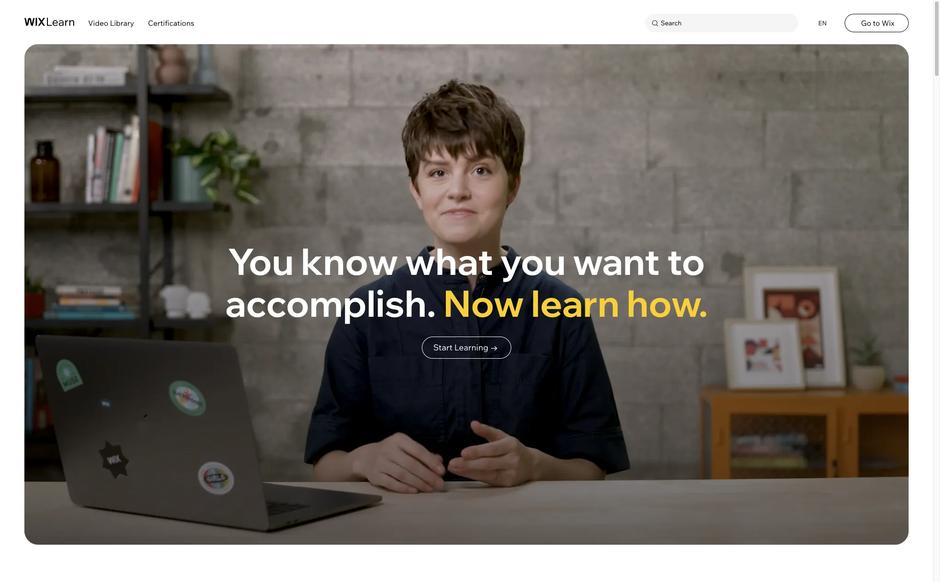 Task type: describe. For each thing, give the bounding box(es) containing it.
know
[[301, 238, 398, 284]]

video library
[[88, 19, 134, 28]]

you know what you want to accomplish.
[[225, 238, 705, 326]]

Search text field
[[658, 17, 797, 29]]

now
[[443, 280, 524, 326]]

→
[[490, 342, 498, 353]]

start
[[433, 342, 453, 353]]

now learn how.
[[443, 280, 708, 326]]

wix
[[882, 19, 894, 28]]

go
[[861, 19, 871, 28]]

video library link
[[88, 19, 134, 28]]

learning
[[454, 342, 488, 353]]

you
[[500, 238, 566, 284]]

library
[[110, 19, 134, 28]]



Task type: locate. For each thing, give the bounding box(es) containing it.
want
[[573, 238, 660, 284]]

video
[[88, 19, 108, 28]]

en
[[818, 20, 827, 27]]

how.
[[627, 280, 708, 326]]

what
[[405, 238, 493, 284]]

menu bar containing video library
[[0, 0, 933, 44]]

0 horizontal spatial to
[[667, 238, 705, 284]]

1 horizontal spatial to
[[873, 19, 880, 28]]

to inside menu bar
[[873, 19, 880, 28]]

certifications link
[[148, 19, 194, 28]]

go to wix link
[[845, 14, 909, 32]]

you
[[228, 238, 294, 284]]

certifications
[[148, 19, 194, 28]]

start learning → link
[[422, 336, 511, 359]]

start learning →
[[433, 342, 498, 353]]

en button
[[813, 14, 831, 32]]

1 vertical spatial to
[[667, 238, 705, 284]]

to
[[873, 19, 880, 28], [667, 238, 705, 284]]

go to wix
[[861, 19, 894, 28]]

learn
[[531, 280, 619, 326]]

menu bar
[[0, 0, 933, 44]]

to inside you know what you want to accomplish.
[[667, 238, 705, 284]]

accomplish.
[[225, 280, 436, 326]]

0 vertical spatial to
[[873, 19, 880, 28]]



Task type: vqa. For each thing, say whether or not it's contained in the screenshot.
"WHAT" at the top of page
yes



